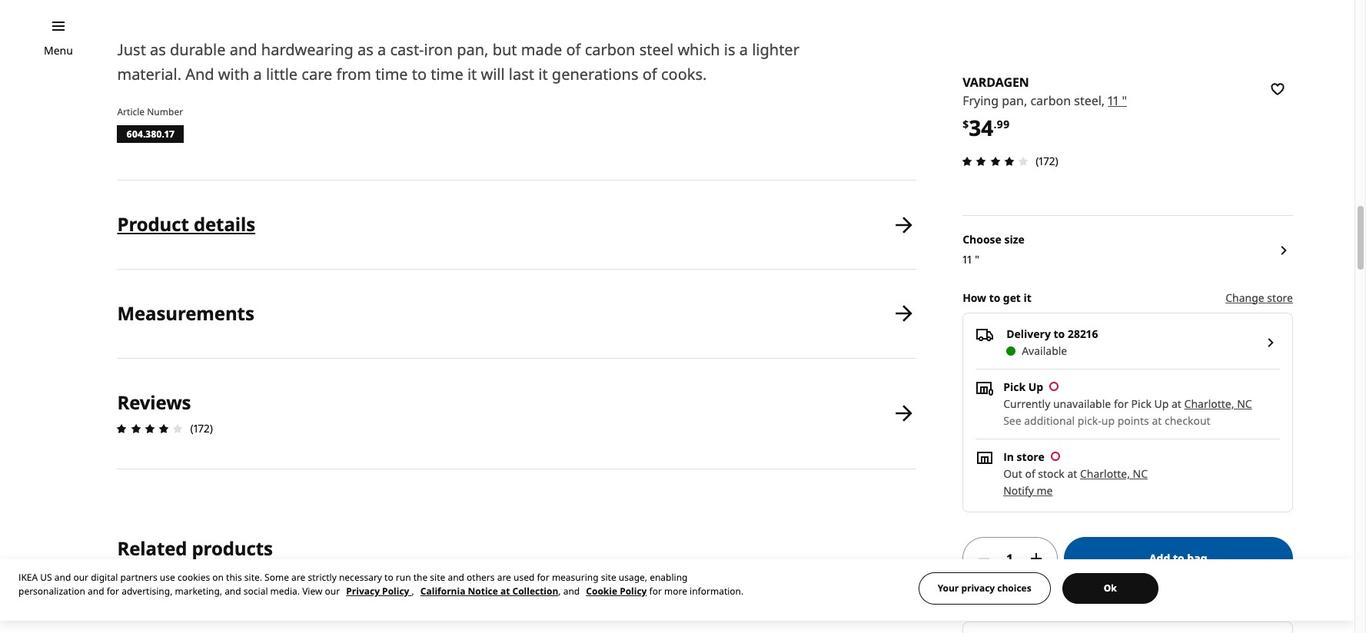 Task type: locate. For each thing, give the bounding box(es) containing it.
" inside vardagen frying pan, carbon steel, 11 "
[[1123, 92, 1128, 109]]

lighter
[[752, 39, 800, 60]]

"
[[1123, 92, 1128, 109], [975, 252, 980, 267]]

1 horizontal spatial charlotte, nc button
[[1185, 397, 1253, 411]]

34
[[969, 113, 994, 143]]

to
[[412, 64, 427, 85], [990, 291, 1001, 305], [1054, 327, 1066, 341], [1174, 551, 1185, 566], [385, 572, 394, 585], [1024, 600, 1035, 614]]

pick up the currently
[[1004, 380, 1026, 394]]

add
[[1150, 551, 1171, 566]]

as up from
[[358, 39, 374, 60]]

list
[[113, 181, 917, 470]]

1 horizontal spatial ,
[[559, 585, 561, 598]]

" right steel,
[[1123, 92, 1128, 109]]

in store
[[1004, 450, 1045, 464]]

1 horizontal spatial store
[[1268, 291, 1294, 305]]

pan, inside vardagen frying pan, carbon steel, 11 "
[[1002, 92, 1028, 109]]

for down the enabling
[[650, 585, 662, 598]]

pay
[[1038, 600, 1057, 614]]

charlotte, inside currently unavailable for pick up at charlotte, nc see additional pick-up points at checkout
[[1185, 397, 1235, 411]]

pick
[[1004, 380, 1026, 394], [1132, 397, 1152, 411]]

1 vertical spatial our
[[325, 585, 340, 598]]

0 vertical spatial carbon
[[585, 39, 636, 60]]

0 horizontal spatial policy
[[382, 585, 410, 598]]

1 horizontal spatial review: 3.8 out of 5 stars. total reviews: 172 image
[[959, 152, 1033, 171]]

charlotte, nc button
[[1185, 397, 1253, 411], [1081, 467, 1149, 481]]

nc
[[1238, 397, 1253, 411], [1134, 467, 1149, 481]]

details
[[194, 212, 255, 237]]

up up checkout
[[1155, 397, 1169, 411]]

review: 3.8 out of 5 stars. total reviews: 172 image
[[959, 152, 1033, 171], [113, 420, 187, 438]]

more
[[963, 600, 991, 614]]

more ways to pay
[[963, 600, 1057, 614]]

0 horizontal spatial charlotte, nc button
[[1081, 467, 1149, 481]]

store right 'in'
[[1017, 450, 1045, 464]]

policy down run
[[382, 585, 410, 598]]

unavailable
[[1054, 397, 1112, 411]]

hardwearing
[[261, 39, 354, 60]]

, down the
[[412, 585, 414, 598]]

1 horizontal spatial site
[[601, 572, 617, 585]]

0 horizontal spatial pick
[[1004, 380, 1026, 394]]

pan, up will
[[457, 39, 489, 60]]

charlotte, down 'up'
[[1081, 467, 1131, 481]]

0 vertical spatial of
[[566, 39, 581, 60]]

a right is
[[740, 39, 748, 60]]

partners
[[120, 572, 157, 585]]

11 inside choose size 11 "
[[963, 252, 973, 267]]

1 horizontal spatial policy
[[620, 585, 647, 598]]

charlotte, nc button up checkout
[[1185, 397, 1253, 411]]

1 horizontal spatial charlotte,
[[1185, 397, 1235, 411]]

at right "stock"
[[1068, 467, 1078, 481]]

carbon up generations on the top left
[[585, 39, 636, 60]]

at
[[1172, 397, 1182, 411], [1153, 414, 1163, 428], [1068, 467, 1078, 481], [501, 585, 510, 598]]

right image
[[1262, 334, 1281, 352]]

it right get
[[1024, 291, 1032, 305]]

nc inside currently unavailable for pick up at charlotte, nc see additional pick-up points at checkout
[[1238, 397, 1253, 411]]

out of stock at charlotte, nc group
[[1004, 467, 1149, 481]]

are left used
[[497, 572, 511, 585]]

of inside "out of stock at charlotte, nc notify me"
[[1026, 467, 1036, 481]]

media.
[[270, 585, 300, 598]]

2 site from the left
[[601, 572, 617, 585]]

0 vertical spatial nc
[[1238, 397, 1253, 411]]

to left bag
[[1174, 551, 1185, 566]]

0 horizontal spatial store
[[1017, 450, 1045, 464]]

1 as from the left
[[150, 39, 166, 60]]

measuring
[[552, 572, 599, 585]]

bag
[[1188, 551, 1208, 566]]

pan, up 99
[[1002, 92, 1028, 109]]

ways
[[994, 600, 1021, 614]]

carbon left steel,
[[1031, 92, 1072, 109]]

a right with
[[253, 64, 262, 85]]

1 horizontal spatial pan,
[[1002, 92, 1028, 109]]

0 vertical spatial pick
[[1004, 380, 1026, 394]]

1 vertical spatial "
[[975, 252, 980, 267]]

pick up 'points'
[[1132, 397, 1152, 411]]

are up the media.
[[292, 572, 306, 585]]

1 vertical spatial carbon
[[1031, 92, 1072, 109]]

products
[[192, 536, 273, 561]]

11 right steel,
[[1109, 92, 1120, 109]]

0 vertical spatial our
[[73, 572, 89, 585]]

strictly
[[308, 572, 337, 585]]

1 horizontal spatial up
[[1155, 397, 1169, 411]]

" down choose
[[975, 252, 980, 267]]

0 vertical spatial pan,
[[457, 39, 489, 60]]

0 horizontal spatial 11
[[963, 252, 973, 267]]

to down cast-
[[412, 64, 427, 85]]

0 horizontal spatial are
[[292, 572, 306, 585]]

policy
[[382, 585, 410, 598], [620, 585, 647, 598]]

1 horizontal spatial carbon
[[1031, 92, 1072, 109]]

for up 'points'
[[1115, 397, 1129, 411]]

0 horizontal spatial a
[[253, 64, 262, 85]]

1 horizontal spatial are
[[497, 572, 511, 585]]

site up california
[[430, 572, 446, 585]]

1 vertical spatial (172)
[[190, 421, 213, 436]]

1 vertical spatial review: 3.8 out of 5 stars. total reviews: 172 image
[[113, 420, 187, 438]]

0 horizontal spatial pan,
[[457, 39, 489, 60]]

carbon
[[585, 39, 636, 60], [1031, 92, 1072, 109]]

1 vertical spatial nc
[[1134, 467, 1149, 481]]

1 vertical spatial store
[[1017, 450, 1045, 464]]

1 vertical spatial pick
[[1132, 397, 1152, 411]]

it right "last"
[[539, 64, 548, 85]]

$ 34 . 99
[[963, 113, 1010, 143]]

checkout
[[1165, 414, 1211, 428]]

11 down choose
[[963, 252, 973, 267]]

1 vertical spatial 11
[[963, 252, 973, 267]]

out of stock at charlotte, nc notify me
[[1004, 467, 1149, 498]]

to inside button
[[1174, 551, 1185, 566]]

a left cast-
[[378, 39, 386, 60]]

for up "privacy policy , california notice at collection , and cookie policy for more information."
[[537, 572, 550, 585]]

1 vertical spatial up
[[1155, 397, 1169, 411]]

charlotte, up checkout
[[1185, 397, 1235, 411]]

time down iron
[[431, 64, 464, 85]]

steel
[[640, 39, 674, 60]]

list containing product details
[[113, 181, 917, 470]]

time down cast-
[[376, 64, 408, 85]]

our down strictly
[[325, 585, 340, 598]]

measurements button
[[117, 270, 917, 358]]

1 vertical spatial charlotte,
[[1081, 467, 1131, 481]]

, down measuring
[[559, 585, 561, 598]]

to inside just as durable and hardwearing as a cast-iron pan, but made of carbon steel which is a lighter material. and with a little care from time to time it will last it generations of cooks.
[[412, 64, 427, 85]]

0 horizontal spatial "
[[975, 252, 980, 267]]

available
[[1022, 344, 1068, 358]]

this
[[226, 572, 242, 585]]

charlotte, nc button down 'up'
[[1081, 467, 1149, 481]]

0 vertical spatial store
[[1268, 291, 1294, 305]]

necessary
[[339, 572, 382, 585]]

at up checkout
[[1172, 397, 1182, 411]]

in
[[1004, 450, 1015, 464]]

our left digital
[[73, 572, 89, 585]]

2 are from the left
[[497, 572, 511, 585]]

0 vertical spatial charlotte,
[[1185, 397, 1235, 411]]

1 horizontal spatial of
[[643, 64, 657, 85]]

cooks.
[[661, 64, 707, 85]]

made
[[521, 39, 563, 60]]

0 vertical spatial review: 3.8 out of 5 stars. total reviews: 172 image
[[959, 152, 1033, 171]]

as
[[150, 39, 166, 60], [358, 39, 374, 60]]

0 vertical spatial charlotte, nc button
[[1185, 397, 1253, 411]]

store for change store
[[1268, 291, 1294, 305]]

choose
[[963, 232, 1002, 247]]

1 site from the left
[[430, 572, 446, 585]]

0 vertical spatial up
[[1029, 380, 1044, 394]]

1 policy from the left
[[382, 585, 410, 598]]

cookie
[[586, 585, 618, 598]]

currently unavailable for pick up at charlotte, nc group
[[1004, 397, 1253, 411]]

time
[[376, 64, 408, 85], [431, 64, 464, 85]]

0 vertical spatial 11
[[1109, 92, 1120, 109]]

review: 3.8 out of 5 stars. total reviews: 172 image inside (172) button
[[959, 152, 1033, 171]]

1 horizontal spatial "
[[1123, 92, 1128, 109]]

0 horizontal spatial review: 3.8 out of 5 stars. total reviews: 172 image
[[113, 420, 187, 438]]

1 horizontal spatial (172)
[[1036, 154, 1059, 168]]

(172) down vardagen frying pan, carbon steel, 11 "
[[1036, 154, 1059, 168]]

1 horizontal spatial it
[[539, 64, 548, 85]]

up
[[1102, 414, 1115, 428]]

store inside button
[[1268, 291, 1294, 305]]

store right change
[[1268, 291, 1294, 305]]

and right us
[[54, 572, 71, 585]]

store
[[1268, 291, 1294, 305], [1017, 450, 1045, 464]]

as up material.
[[150, 39, 166, 60]]

change
[[1226, 291, 1265, 305]]

(172) inside list
[[190, 421, 213, 436]]

0 horizontal spatial site
[[430, 572, 446, 585]]

will
[[481, 64, 505, 85]]

policy down usage,
[[620, 585, 647, 598]]

from
[[337, 64, 372, 85]]

(172) button
[[959, 152, 1059, 171]]

steel,
[[1075, 92, 1105, 109]]

to left run
[[385, 572, 394, 585]]

and up with
[[230, 39, 257, 60]]

article number
[[117, 106, 183, 119]]

pick inside currently unavailable for pick up at charlotte, nc see additional pick-up points at checkout
[[1132, 397, 1152, 411]]

delivery to 28216
[[1007, 327, 1099, 341]]

product details button
[[117, 181, 917, 269]]

1 horizontal spatial time
[[431, 64, 464, 85]]

1 horizontal spatial pick
[[1132, 397, 1152, 411]]

charlotte, nc button for nc
[[1081, 467, 1149, 481]]

me
[[1037, 484, 1053, 498]]

0 vertical spatial (172)
[[1036, 154, 1059, 168]]

to inside the ikea us and our digital partners use cookies on this site. some are strictly necessary to run the site and others are used for measuring site usage, enabling personalization and for advertising, marketing, and social media. view our
[[385, 572, 394, 585]]

2 vertical spatial of
[[1026, 467, 1036, 481]]

a
[[378, 39, 386, 60], [740, 39, 748, 60], [253, 64, 262, 85]]

it
[[468, 64, 477, 85], [539, 64, 548, 85], [1024, 291, 1032, 305]]

1 horizontal spatial as
[[358, 39, 374, 60]]

0 horizontal spatial time
[[376, 64, 408, 85]]

menu
[[44, 43, 73, 58]]

of
[[566, 39, 581, 60], [643, 64, 657, 85], [1026, 467, 1036, 481]]

charlotte,
[[1185, 397, 1235, 411], [1081, 467, 1131, 481]]

information.
[[690, 585, 744, 598]]

delivery
[[1007, 327, 1051, 341]]

0 horizontal spatial nc
[[1134, 467, 1149, 481]]

use
[[160, 572, 175, 585]]

1 vertical spatial charlotte, nc button
[[1081, 467, 1149, 481]]

review: 3.8 out of 5 stars. total reviews: 172 image down $ 34 . 99
[[959, 152, 1033, 171]]

used
[[514, 572, 535, 585]]

privacy policy , california notice at collection , and cookie policy for more information.
[[346, 585, 744, 598]]

of up notify me button
[[1026, 467, 1036, 481]]

0 horizontal spatial our
[[73, 572, 89, 585]]

see
[[1004, 414, 1022, 428]]

digital
[[91, 572, 118, 585]]

1 horizontal spatial nc
[[1238, 397, 1253, 411]]

0 horizontal spatial as
[[150, 39, 166, 60]]

1 horizontal spatial 11
[[1109, 92, 1120, 109]]

up up the currently
[[1029, 380, 1044, 394]]

others
[[467, 572, 495, 585]]

points
[[1118, 414, 1150, 428]]

Quantity input value text field
[[1000, 537, 1021, 580]]

2 horizontal spatial it
[[1024, 291, 1032, 305]]

carbon inside vardagen frying pan, carbon steel, 11 "
[[1031, 92, 1072, 109]]

0 vertical spatial "
[[1123, 92, 1128, 109]]

0 horizontal spatial carbon
[[585, 39, 636, 60]]

and up california
[[448, 572, 465, 585]]

vardagen frying pan, carbon steel, 11 " image
[[357, 594, 581, 634]]

and down measuring
[[564, 585, 580, 598]]

material.
[[117, 64, 182, 85]]

review: 3.8 out of 5 stars. total reviews: 172 image down reviews heading
[[113, 420, 187, 438]]

0 horizontal spatial charlotte,
[[1081, 467, 1131, 481]]

of right made
[[566, 39, 581, 60]]

personalization
[[18, 585, 85, 598]]

0 horizontal spatial (172)
[[190, 421, 213, 436]]

2 horizontal spatial of
[[1026, 467, 1036, 481]]

1 vertical spatial pan,
[[1002, 92, 1028, 109]]

site up cookie
[[601, 572, 617, 585]]

currently
[[1004, 397, 1051, 411]]

up
[[1029, 380, 1044, 394], [1155, 397, 1169, 411]]

(172) down reviews heading
[[190, 421, 213, 436]]

it left will
[[468, 64, 477, 85]]

of down steel
[[643, 64, 657, 85]]

0 horizontal spatial ,
[[412, 585, 414, 598]]



Task type: vqa. For each thing, say whether or not it's contained in the screenshot.
order?
no



Task type: describe. For each thing, give the bounding box(es) containing it.
iron
[[424, 39, 453, 60]]

to up available
[[1054, 327, 1066, 341]]

additional
[[1025, 414, 1076, 428]]

ok
[[1104, 582, 1118, 595]]

ikea
[[18, 572, 38, 585]]

vardagen frying pan, carbon steel, 11 "
[[963, 74, 1128, 109]]

marketing,
[[175, 585, 222, 598]]

ikea 365+ frying pan, stainless steel/non-stick coating, 11 " image
[[597, 594, 821, 634]]

0 horizontal spatial it
[[468, 64, 477, 85]]

advertising,
[[122, 585, 173, 598]]

privacy
[[346, 585, 380, 598]]

get
[[1004, 291, 1021, 305]]

change store
[[1226, 291, 1294, 305]]

measurements heading
[[117, 301, 254, 326]]

0 horizontal spatial up
[[1029, 380, 1044, 394]]

measurements
[[117, 301, 254, 326]]

2 policy from the left
[[620, 585, 647, 598]]

$
[[963, 117, 969, 132]]

privacy policy link
[[346, 585, 412, 598]]

2 horizontal spatial a
[[740, 39, 748, 60]]

pan, inside just as durable and hardwearing as a cast-iron pan, but made of carbon steel which is a lighter material. and with a little care from time to time it will last it generations of cooks.
[[457, 39, 489, 60]]

article
[[117, 106, 145, 119]]

99
[[997, 117, 1010, 132]]

related
[[117, 536, 187, 561]]

choose size 11 "
[[963, 232, 1025, 267]]

with
[[218, 64, 249, 85]]

carbon inside just as durable and hardwearing as a cast-iron pan, but made of carbon steel which is a lighter material. and with a little care from time to time it will last it generations of cooks.
[[585, 39, 636, 60]]

up inside currently unavailable for pick up at charlotte, nc see additional pick-up points at checkout
[[1155, 397, 1169, 411]]

ok button
[[1063, 574, 1159, 605]]

view
[[302, 585, 323, 598]]

0 horizontal spatial of
[[566, 39, 581, 60]]

collection
[[513, 585, 559, 598]]

on
[[213, 572, 224, 585]]

add to bag button
[[1064, 537, 1294, 580]]

to left get
[[990, 291, 1001, 305]]

notify
[[1004, 484, 1035, 498]]

number
[[147, 106, 183, 119]]

at right 'points'
[[1153, 414, 1163, 428]]

california notice at collection link
[[421, 585, 559, 598]]

" inside choose size 11 "
[[975, 252, 980, 267]]

2 as from the left
[[358, 39, 374, 60]]

cookies
[[178, 572, 210, 585]]

1 are from the left
[[292, 572, 306, 585]]

1 horizontal spatial a
[[378, 39, 386, 60]]

11 " button
[[1109, 92, 1128, 111]]

(172) inside button
[[1036, 154, 1059, 168]]

reviews heading
[[117, 390, 191, 415]]

stock
[[1039, 467, 1065, 481]]

1 horizontal spatial our
[[325, 585, 340, 598]]

just
[[117, 39, 146, 60]]

some
[[265, 572, 289, 585]]

durable
[[170, 39, 226, 60]]

product details heading
[[117, 212, 255, 237]]

site.
[[244, 572, 262, 585]]

but
[[493, 39, 517, 60]]

product
[[117, 212, 189, 237]]

store for in store
[[1017, 450, 1045, 464]]

your privacy choices button
[[919, 573, 1051, 605]]

28216
[[1068, 327, 1099, 341]]

change store button
[[1226, 290, 1294, 307]]

notify me button
[[1004, 484, 1053, 498]]

just as durable and hardwearing as a cast-iron pan, but made of carbon steel which is a lighter material. and with a little care from time to time it will last it generations of cooks.
[[117, 39, 800, 85]]

604.380.17
[[127, 128, 174, 141]]

cookie policy link
[[586, 585, 647, 598]]

frying
[[963, 92, 999, 109]]

choices
[[998, 582, 1032, 595]]

to left pay
[[1024, 600, 1035, 614]]

1 vertical spatial of
[[643, 64, 657, 85]]

pick up
[[1004, 380, 1044, 394]]

and down this
[[225, 585, 241, 598]]

more
[[665, 585, 688, 598]]

your
[[938, 582, 959, 595]]

for down digital
[[107, 585, 119, 598]]

review: 3.8 out of 5 stars. total reviews: 172 image inside list
[[113, 420, 187, 438]]

enabling
[[650, 572, 688, 585]]

vardagen frying pan, carbon steel, 9 " image
[[117, 594, 342, 634]]

at inside "out of stock at charlotte, nc notify me"
[[1068, 467, 1078, 481]]

and down digital
[[88, 585, 104, 598]]

which
[[678, 39, 720, 60]]

at right notice
[[501, 585, 510, 598]]

nc inside "out of stock at charlotte, nc notify me"
[[1134, 467, 1149, 481]]

usage,
[[619, 572, 648, 585]]

is
[[724, 39, 736, 60]]

ikea 365+ wok, stainless steel/non-stick coating, 13 " image
[[837, 594, 1061, 634]]

charlotte, inside "out of stock at charlotte, nc notify me"
[[1081, 467, 1131, 481]]

how to get it
[[963, 291, 1032, 305]]

generations
[[552, 64, 639, 85]]

1 , from the left
[[412, 585, 414, 598]]

california
[[421, 585, 466, 598]]

run
[[396, 572, 411, 585]]

and
[[186, 64, 214, 85]]

2 time from the left
[[431, 64, 464, 85]]

notice
[[468, 585, 498, 598]]

currently unavailable for pick up at charlotte, nc see additional pick-up points at checkout
[[1004, 397, 1253, 428]]

ikea us and our digital partners use cookies on this site. some are strictly necessary to run the site and others are used for measuring site usage, enabling personalization and for advertising, marketing, and social media. view our
[[18, 572, 688, 598]]

related products
[[117, 536, 273, 561]]

charlotte, nc button for at
[[1185, 397, 1253, 411]]

1 time from the left
[[376, 64, 408, 85]]

product details
[[117, 212, 255, 237]]

11 inside vardagen frying pan, carbon steel, 11 "
[[1109, 92, 1120, 109]]

for inside currently unavailable for pick up at charlotte, nc see additional pick-up points at checkout
[[1115, 397, 1129, 411]]

privacy
[[962, 582, 996, 595]]

2 , from the left
[[559, 585, 561, 598]]

and inside just as durable and hardwearing as a cast-iron pan, but made of carbon steel which is a lighter material. and with a little care from time to time it will last it generations of cooks.
[[230, 39, 257, 60]]

reviews
[[117, 390, 191, 415]]

pick-
[[1078, 414, 1102, 428]]



